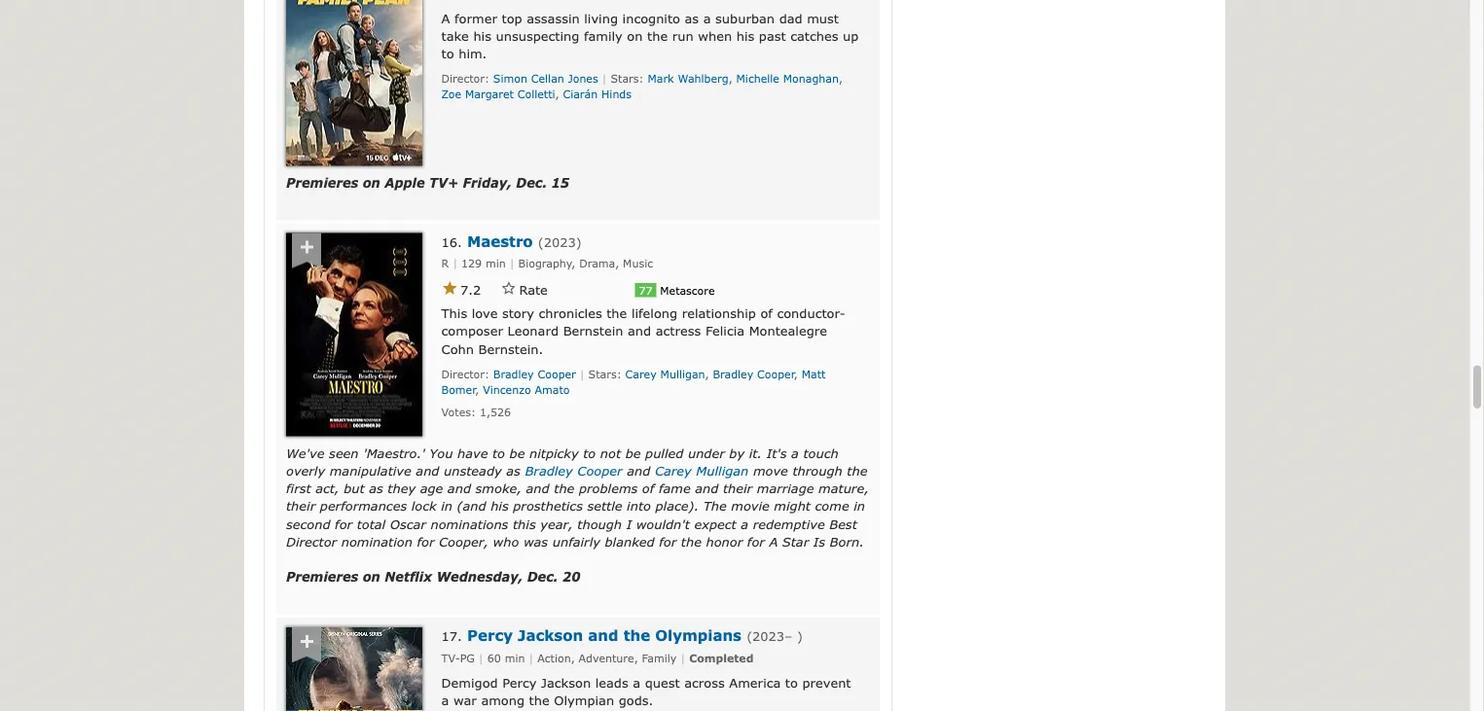 Task type: locate. For each thing, give the bounding box(es) containing it.
jackson up action,
[[518, 627, 583, 644]]

| left action,
[[529, 651, 534, 665]]

netflix
[[385, 569, 432, 584]]

jackson inside 17. percy jackson and the olympians (2023– ) tv-pg | 60 min | action, adventure, family | completed
[[518, 627, 583, 644]]

min right 60
[[505, 651, 525, 665]]

past
[[759, 28, 786, 43]]

percy up among
[[502, 675, 537, 690]]

mulligan down by
[[696, 463, 749, 478]]

dec. left 20
[[527, 569, 558, 584]]

as
[[685, 10, 699, 25], [506, 463, 521, 478], [369, 481, 383, 496]]

jackson inside demigod percy jackson leads a quest across america to prevent a war among the olympian gods.
[[541, 675, 591, 690]]

director: up the bomer
[[441, 368, 489, 381]]

biography,
[[518, 257, 575, 270]]

come
[[815, 498, 849, 513]]

0 horizontal spatial in
[[441, 498, 452, 513]]

to inside demigod percy jackson leads a quest across america to prevent a war among the olympian gods.
[[785, 675, 798, 690]]

16. maestro (2023) r | 129 min | biography, drama, music
[[441, 232, 653, 270]]

and up (and at the bottom of page
[[448, 481, 471, 496]]

17.
[[441, 629, 462, 644]]

percy inside demigod percy jackson leads a quest across america to prevent a war among the olympian gods.
[[502, 675, 537, 690]]

his down "smoke,"
[[491, 498, 509, 513]]

0 vertical spatial premieres
[[286, 175, 358, 190]]

a up take
[[441, 10, 450, 25]]

min down "maestro" link
[[486, 257, 506, 270]]

fame
[[659, 481, 691, 496]]

total
[[357, 516, 386, 531]]

matt
[[802, 368, 826, 381]]

0 vertical spatial as
[[685, 10, 699, 25]]

for right honor
[[747, 534, 765, 549]]

of up montealegre
[[760, 306, 773, 321]]

percy inside 17. percy jackson and the olympians (2023– ) tv-pg | 60 min | action, adventure, family | completed
[[467, 627, 513, 644]]

unfairly
[[552, 534, 600, 549]]

1 vertical spatial as
[[506, 463, 521, 478]]

0 vertical spatial jackson
[[518, 627, 583, 644]]

1 vertical spatial a
[[769, 534, 778, 549]]

as for age
[[369, 481, 383, 496]]

tv+
[[429, 175, 459, 190]]

on down nomination
[[363, 569, 380, 584]]

assassin
[[527, 10, 580, 25]]

|
[[602, 72, 607, 85], [453, 257, 458, 270], [510, 257, 515, 270], [580, 368, 585, 381], [479, 651, 484, 665], [529, 651, 534, 665], [680, 651, 685, 665]]

and down the lifelong
[[628, 323, 651, 338]]

as up "smoke,"
[[506, 463, 521, 478]]

0 horizontal spatial cooper
[[538, 368, 576, 381]]

it.
[[749, 445, 762, 460]]

as inside move through the first act, but as they age and smoke, and the problems of fame and their marriage mature, their performances lock in (and his prosthetics settle into place). the movie might come in second for total oscar nominations this year, though i wouldn't expect a redemptive best director nomination for cooper, who was unfairly blanked for the honor for
[[369, 481, 383, 496]]

bradley cooper link
[[493, 368, 576, 381], [713, 368, 795, 381], [525, 463, 622, 478]]

0 vertical spatial director:
[[441, 72, 489, 85]]

the down incognito
[[647, 28, 668, 43]]

montealegre
[[749, 323, 827, 338]]

, down cellan
[[555, 87, 559, 100]]

and up adventure,
[[588, 627, 618, 644]]

1 vertical spatial on
[[363, 175, 380, 190]]

percy for and
[[467, 627, 513, 644]]

the inside 77 metascore this love story chronicles the lifelong relationship of conductor- composer leonard bernstein and actress felicia montealegre cohn bernstein.
[[607, 306, 627, 321]]

of up into
[[642, 481, 654, 496]]

we've seen 'maestro.' you have to be nitpicky to not be pulled under by it. it's a touch overly manipulative and unsteady as
[[286, 445, 839, 478]]

stars: down bernstein on the left
[[588, 368, 622, 381]]

0 horizontal spatial as
[[369, 481, 383, 496]]

| up the "ciarán hinds" link
[[602, 72, 607, 85]]

2 horizontal spatial cooper
[[757, 368, 795, 381]]

0 vertical spatial a
[[441, 10, 450, 25]]

carey mulligan link down the actress
[[625, 368, 705, 381]]

cooper left matt
[[757, 368, 795, 381]]

and
[[628, 323, 651, 338], [416, 463, 439, 478], [627, 463, 650, 478], [448, 481, 471, 496], [526, 481, 550, 496], [695, 481, 719, 496], [588, 627, 618, 644]]

director: inside director: simon cellan jones | stars: mark wahlberg , michelle monaghan , zoe margaret colletti , ciarán hinds
[[441, 72, 489, 85]]

a for a star is born .
[[769, 534, 778, 549]]

a inside a former top assassin living incognito as a suburban dad must take his unsuspecting family on the run when his past catches up to him.
[[441, 10, 450, 25]]

expect
[[694, 516, 736, 531]]

cooper up amato
[[538, 368, 576, 381]]

1 horizontal spatial of
[[760, 306, 773, 321]]

on down incognito
[[627, 28, 643, 43]]

a right it's
[[791, 445, 799, 460]]

1 horizontal spatial their
[[723, 481, 752, 496]]

1 director: from the top
[[441, 72, 489, 85]]

min inside 17. percy jackson and the olympians (2023– ) tv-pg | 60 min | action, adventure, family | completed
[[505, 651, 525, 665]]

and inside the we've seen 'maestro.' you have to be nitpicky to not be pulled under by it. it's a touch overly manipulative and unsteady as
[[416, 463, 439, 478]]

1 horizontal spatial be
[[625, 445, 641, 460]]

to down take
[[441, 45, 454, 61]]

0 vertical spatial of
[[760, 306, 773, 321]]

to left prevent
[[785, 675, 798, 690]]

1 vertical spatial dec.
[[527, 569, 558, 584]]

olympians
[[655, 627, 742, 644]]

1 horizontal spatial a
[[769, 534, 778, 549]]

his inside move through the first act, but as they age and smoke, and the problems of fame and their marriage mature, their performances lock in (and his prosthetics settle into place). the movie might come in second for total oscar nominations this year, though i wouldn't expect a redemptive best director nomination for cooper, who was unfairly blanked for the honor for
[[491, 498, 509, 513]]

carey up fame
[[655, 463, 692, 478]]

carey
[[625, 368, 657, 381], [655, 463, 692, 478]]

1,526
[[480, 406, 511, 419]]

born
[[830, 534, 859, 549]]

year,
[[540, 516, 573, 531]]

as down manipulative
[[369, 481, 383, 496]]

zoe margaret colletti link
[[441, 87, 555, 100]]

be
[[510, 445, 525, 460], [625, 445, 641, 460]]

bradley cooper link up vincenzo amato link
[[493, 368, 576, 381]]

smoke,
[[475, 481, 522, 496]]

felicia
[[705, 323, 745, 338]]

1 premieres from the top
[[286, 175, 358, 190]]

129
[[461, 257, 482, 270]]

stars:
[[611, 72, 644, 85], [588, 368, 622, 381]]

vincenzo
[[483, 383, 531, 396]]

a left star
[[769, 534, 778, 549]]

0 horizontal spatial a
[[441, 10, 450, 25]]

1 vertical spatial of
[[642, 481, 654, 496]]

1 horizontal spatial as
[[506, 463, 521, 478]]

, down felicia
[[705, 368, 709, 381]]

conductor-
[[777, 306, 845, 321]]

1 vertical spatial director:
[[441, 368, 489, 381]]

colletti
[[517, 87, 555, 100]]

17. percy jackson and the olympians (2023– ) tv-pg | 60 min | action, adventure, family | completed
[[441, 627, 803, 665]]

as up run
[[685, 10, 699, 25]]

we've
[[286, 445, 325, 460]]

living
[[584, 10, 618, 25]]

a left the war
[[441, 693, 449, 708]]

7.2
[[460, 282, 481, 297]]

percy up 60
[[467, 627, 513, 644]]

maestro image
[[286, 233, 422, 437]]

0 horizontal spatial be
[[510, 445, 525, 460]]

this
[[441, 306, 467, 321]]

their up movie
[[723, 481, 752, 496]]

bomer
[[441, 383, 476, 396]]

bradley cooper link down nitpicky
[[525, 463, 622, 478]]

quest
[[645, 675, 680, 690]]

0 vertical spatial on
[[627, 28, 643, 43]]

premieres up click to add to watchlist icon
[[286, 175, 358, 190]]

love
[[472, 306, 498, 321]]

0 vertical spatial mulligan
[[660, 368, 705, 381]]

a up "when"
[[703, 10, 711, 25]]

1 vertical spatial carey
[[655, 463, 692, 478]]

of
[[760, 306, 773, 321], [642, 481, 654, 496]]

mark wahlberg link
[[648, 72, 729, 85]]

and up age at left
[[416, 463, 439, 478]]

director: for director: simon cellan jones | stars: mark wahlberg , michelle monaghan , zoe margaret colletti , ciarán hinds
[[441, 72, 489, 85]]

2 horizontal spatial as
[[685, 10, 699, 25]]

the up bernstein on the left
[[607, 306, 627, 321]]

wahlberg
[[678, 72, 729, 85]]

1 vertical spatial percy
[[502, 675, 537, 690]]

in right the "lock"
[[441, 498, 452, 513]]

carey down 77 metascore this love story chronicles the lifelong relationship of conductor- composer leonard bernstein and actress felicia montealegre cohn bernstein.
[[625, 368, 657, 381]]

tv-
[[441, 651, 460, 665]]

0 horizontal spatial their
[[286, 498, 316, 513]]

overly
[[286, 463, 325, 478]]

to
[[441, 45, 454, 61], [492, 445, 505, 460], [583, 445, 596, 460], [785, 675, 798, 690]]

their
[[723, 481, 752, 496], [286, 498, 316, 513]]

action,
[[537, 651, 575, 665]]

stars: up hinds
[[611, 72, 644, 85]]

suburban
[[715, 10, 775, 25]]

a down movie
[[741, 516, 748, 531]]

lock
[[411, 498, 437, 513]]

jackson up olympian
[[541, 675, 591, 690]]

director: up 'zoe'
[[441, 72, 489, 85]]

catches
[[790, 28, 838, 43]]

as inside a former top assassin living incognito as a suburban dad must take his unsuspecting family on the run when his past catches up to him.
[[685, 10, 699, 25]]

simon
[[493, 72, 527, 85]]

it's
[[767, 445, 787, 460]]

the up prosthetics
[[554, 481, 575, 496]]

place).
[[655, 498, 699, 513]]

cooper up problems
[[577, 463, 622, 478]]

to right have
[[492, 445, 505, 460]]

leonard
[[508, 323, 559, 338]]

a up gods.
[[633, 675, 640, 690]]

seen
[[329, 445, 359, 460]]

for down 'performances'
[[335, 516, 352, 531]]

was
[[523, 534, 548, 549]]

prosthetics
[[513, 498, 583, 513]]

carey mulligan link down under
[[655, 463, 749, 478]]

the right among
[[529, 693, 550, 708]]

2 vertical spatial on
[[363, 569, 380, 584]]

oscar
[[390, 516, 426, 531]]

click to add to watchlist image
[[288, 628, 325, 665]]

hinds
[[601, 87, 632, 100]]

the
[[703, 498, 727, 513]]

on left apple
[[363, 175, 380, 190]]

0 vertical spatial their
[[723, 481, 752, 496]]

must
[[807, 10, 839, 25]]

monaghan
[[783, 72, 839, 85]]

0 horizontal spatial of
[[642, 481, 654, 496]]

in down mature,
[[854, 498, 865, 513]]

their down first
[[286, 498, 316, 513]]

bradley down felicia
[[713, 368, 753, 381]]

percy for leads
[[502, 675, 537, 690]]

move
[[753, 463, 788, 478]]

the family plan image
[[286, 0, 422, 166]]

2 in from the left
[[854, 498, 865, 513]]

bradley cooper link for we've seen 'maestro.' you have to be nitpicky to not be pulled under by it. it's a touch overly manipulative and unsteady as
[[525, 463, 622, 478]]

0 vertical spatial min
[[486, 257, 506, 270]]

, down must
[[839, 72, 843, 85]]

2 vertical spatial as
[[369, 481, 383, 496]]

margaret
[[465, 87, 514, 100]]

mulligan down the actress
[[660, 368, 705, 381]]

the up family at bottom
[[623, 627, 650, 644]]

his down suburban at the top of the page
[[736, 28, 754, 43]]

the inside 17. percy jackson and the olympians (2023– ) tv-pg | 60 min | action, adventure, family | completed
[[623, 627, 650, 644]]

a for a former top assassin living incognito as a suburban dad must take his unsuspecting family on the run when his past catches up to him.
[[441, 10, 450, 25]]

min
[[486, 257, 506, 270], [505, 651, 525, 665]]

0 vertical spatial stars:
[[611, 72, 644, 85]]

matt bomer link
[[441, 368, 826, 396]]

on inside a former top assassin living incognito as a suburban dad must take his unsuspecting family on the run when his past catches up to him.
[[627, 28, 643, 43]]

michelle monaghan link
[[736, 72, 839, 85]]

unsuspecting
[[496, 28, 579, 43]]

carey mulligan link
[[625, 368, 705, 381], [655, 463, 749, 478]]

be left nitpicky
[[510, 445, 525, 460]]

20
[[562, 569, 580, 584]]

a former top assassin living incognito as a suburban dad must take his unsuspecting family on the run when his past catches up to him.
[[441, 10, 859, 61]]

1 horizontal spatial cooper
[[577, 463, 622, 478]]

, vincenzo amato
[[476, 383, 570, 396]]

1 vertical spatial premieres
[[286, 569, 358, 584]]

1 vertical spatial jackson
[[541, 675, 591, 690]]

dec. left 15
[[516, 175, 547, 190]]

| right family at bottom
[[680, 651, 685, 665]]

1 horizontal spatial in
[[854, 498, 865, 513]]

2 director: from the top
[[441, 368, 489, 381]]

manipulative
[[330, 463, 411, 478]]

1 vertical spatial min
[[505, 651, 525, 665]]

touch
[[803, 445, 839, 460]]

be up the bradley cooper and carey mulligan
[[625, 445, 641, 460]]

2 premieres from the top
[[286, 569, 358, 584]]

0 vertical spatial percy
[[467, 627, 513, 644]]

premieres down director
[[286, 569, 358, 584]]

first
[[286, 481, 311, 496]]

incognito
[[622, 10, 680, 25]]

on for premieres on apple tv+ friday, dec. 15
[[363, 175, 380, 190]]

jackson for and
[[518, 627, 583, 644]]

director:
[[441, 72, 489, 85], [441, 368, 489, 381]]



Task type: describe. For each thing, give the bounding box(es) containing it.
leads
[[595, 675, 628, 690]]

and down pulled
[[627, 463, 650, 478]]

composer
[[441, 323, 503, 338]]

second
[[286, 516, 330, 531]]

cohn
[[441, 341, 474, 356]]

up
[[843, 28, 859, 43]]

director: simon cellan jones | stars: mark wahlberg , michelle monaghan , zoe margaret colletti , ciarán hinds
[[441, 72, 843, 100]]

1 vertical spatial mulligan
[[696, 463, 749, 478]]

across
[[684, 675, 725, 690]]

the up mature,
[[847, 463, 868, 478]]

r
[[441, 257, 449, 270]]

i
[[626, 516, 632, 531]]

adventure,
[[579, 651, 638, 665]]

gods.
[[619, 693, 653, 708]]

you
[[429, 445, 453, 460]]

take
[[441, 28, 469, 43]]

family
[[584, 28, 623, 43]]

top
[[502, 10, 522, 25]]

this
[[513, 516, 536, 531]]

percy jackson and the olympians image
[[286, 628, 422, 711]]

director: for director: bradley cooper | stars: carey mulligan , bradley cooper ,
[[441, 368, 489, 381]]

maestro link
[[467, 232, 533, 250]]

bradley cooper link for director:
[[493, 368, 576, 381]]

zoe
[[441, 87, 461, 100]]

stars: inside director: simon cellan jones | stars: mark wahlberg , michelle monaghan , zoe margaret colletti , ciarán hinds
[[611, 72, 644, 85]]

the down expect
[[681, 534, 702, 549]]

vincenzo amato link
[[483, 383, 570, 396]]

a inside a former top assassin living incognito as a suburban dad must take his unsuspecting family on the run when his past catches up to him.
[[703, 10, 711, 25]]

bradley up vincenzo
[[493, 368, 534, 381]]

for down oscar
[[417, 534, 435, 549]]

, left the michelle
[[729, 72, 732, 85]]

premieres for premieres on apple tv+ friday, dec. 15
[[286, 175, 358, 190]]

min inside 16. maestro (2023) r | 129 min | biography, drama, music
[[486, 257, 506, 270]]

premieres on apple tv+ friday, dec. 15
[[286, 175, 569, 190]]

rate
[[519, 282, 548, 297]]

pg
[[460, 651, 475, 665]]

relationship
[[682, 306, 756, 321]]

16.
[[441, 234, 462, 249]]

cooper,
[[439, 534, 489, 549]]

demigod
[[441, 675, 498, 690]]

premieres for premieres on netflix wednesday, dec. 20
[[286, 569, 358, 584]]

act,
[[315, 481, 339, 496]]

| down bernstein on the left
[[580, 368, 585, 381]]

completed
[[689, 651, 754, 665]]

77
[[639, 284, 652, 297]]

0 vertical spatial carey mulligan link
[[625, 368, 705, 381]]

nomination
[[341, 534, 413, 549]]

bradley down nitpicky
[[525, 463, 573, 478]]

as for suburban
[[685, 10, 699, 25]]

problems
[[579, 481, 638, 496]]

)
[[797, 629, 803, 644]]

run
[[672, 28, 694, 43]]

move through the first act, but as they age and smoke, and the problems of fame and their marriage mature, their performances lock in (and his prosthetics settle into place). the movie might come in second for total oscar nominations this year, though i wouldn't expect a redemptive best director nomination for cooper, who was unfairly blanked for the honor for
[[286, 463, 869, 549]]

through
[[793, 463, 843, 478]]

(2023)
[[538, 234, 582, 249]]

jackson for leads
[[541, 675, 591, 690]]

1 vertical spatial their
[[286, 498, 316, 513]]

age
[[420, 481, 443, 496]]

1 vertical spatial stars:
[[588, 368, 622, 381]]

michelle
[[736, 72, 779, 85]]

under
[[688, 445, 725, 460]]

movie
[[731, 498, 770, 513]]

wouldn't
[[636, 516, 690, 531]]

director
[[286, 534, 337, 549]]

apple
[[385, 175, 425, 190]]

story
[[502, 306, 534, 321]]

blanked
[[605, 534, 655, 549]]

they
[[388, 481, 416, 496]]

| inside director: simon cellan jones | stars: mark wahlberg , michelle monaghan , zoe margaret colletti , ciarán hinds
[[602, 72, 607, 85]]

2 be from the left
[[625, 445, 641, 460]]

jones
[[568, 72, 598, 85]]

of inside 77 metascore this love story chronicles the lifelong relationship of conductor- composer leonard bernstein and actress felicia montealegre cohn bernstein.
[[760, 306, 773, 321]]

a inside move through the first act, but as they age and smoke, and the problems of fame and their marriage mature, their performances lock in (and his prosthetics settle into place). the movie might come in second for total oscar nominations this year, though i wouldn't expect a redemptive best director nomination for cooper, who was unfairly blanked for the honor for
[[741, 516, 748, 531]]

by
[[729, 445, 745, 460]]

click to add to watchlist image
[[288, 233, 325, 270]]

as inside the we've seen 'maestro.' you have to be nitpicky to not be pulled under by it. it's a touch overly manipulative and unsteady as
[[506, 463, 521, 478]]

and inside 77 metascore this love story chronicles the lifelong relationship of conductor- composer leonard bernstein and actress felicia montealegre cohn bernstein.
[[628, 323, 651, 338]]

1 be from the left
[[510, 445, 525, 460]]

and inside 17. percy jackson and the olympians (2023– ) tv-pg | 60 min | action, adventure, family | completed
[[588, 627, 618, 644]]

for down wouldn't
[[659, 534, 677, 549]]

| left 60
[[479, 651, 484, 665]]

, up votes: 1,526
[[476, 383, 479, 396]]

to inside a former top assassin living incognito as a suburban dad must take his unsuspecting family on the run when his past catches up to him.
[[441, 45, 454, 61]]

60
[[487, 651, 501, 665]]

pulled
[[645, 445, 684, 460]]

the inside demigod percy jackson leads a quest across america to prevent a war among the olympian gods.
[[529, 693, 550, 708]]

not
[[600, 445, 621, 460]]

star
[[782, 534, 809, 549]]

(and
[[457, 498, 486, 513]]

dad
[[779, 10, 803, 25]]

lifelong
[[631, 306, 677, 321]]

and up the
[[695, 481, 719, 496]]

and up prosthetics
[[526, 481, 550, 496]]

1 in from the left
[[441, 498, 452, 513]]

director: bradley cooper | stars: carey mulligan , bradley cooper ,
[[441, 368, 802, 381]]

of inside move through the first act, but as they age and smoke, and the problems of fame and their marriage mature, their performances lock in (and his prosthetics settle into place). the movie might come in second for total oscar nominations this year, though i wouldn't expect a redemptive best director nomination for cooper, who was unfairly blanked for the honor for
[[642, 481, 654, 496]]

metascore
[[660, 284, 715, 297]]

0 vertical spatial carey
[[625, 368, 657, 381]]

a star is born .
[[769, 534, 864, 549]]

| down "maestro" link
[[510, 257, 515, 270]]

settle
[[587, 498, 622, 513]]

a inside the we've seen 'maestro.' you have to be nitpicky to not be pulled under by it. it's a touch overly manipulative and unsteady as
[[791, 445, 799, 460]]

votes:
[[441, 406, 476, 419]]

the inside a former top assassin living incognito as a suburban dad must take his unsuspecting family on the run when his past catches up to him.
[[647, 28, 668, 43]]

unsteady
[[444, 463, 502, 478]]

amato
[[535, 383, 570, 396]]

america
[[729, 675, 781, 690]]

have
[[457, 445, 488, 460]]

bernstein
[[563, 323, 623, 338]]

might
[[774, 498, 811, 513]]

, left matt
[[795, 368, 798, 381]]

77 metascore this love story chronicles the lifelong relationship of conductor- composer leonard bernstein and actress felicia montealegre cohn bernstein.
[[441, 284, 845, 356]]

| right r
[[453, 257, 458, 270]]

1 vertical spatial carey mulligan link
[[655, 463, 749, 478]]

0 vertical spatial dec.
[[516, 175, 547, 190]]

war
[[453, 693, 477, 708]]

bradley cooper link down felicia
[[713, 368, 795, 381]]

ciarán hinds link
[[563, 87, 632, 100]]

on for premieres on netflix wednesday, dec. 20
[[363, 569, 380, 584]]

music
[[623, 257, 653, 270]]

when
[[698, 28, 732, 43]]

his down former
[[473, 28, 491, 43]]

15
[[551, 175, 569, 190]]

family
[[642, 651, 677, 665]]

to left the not on the left
[[583, 445, 596, 460]]



Task type: vqa. For each thing, say whether or not it's contained in the screenshot.
on within the A former top assassin living incognito as a suburban dad must take his unsuspecting family on the run when his past catches up to him.
yes



